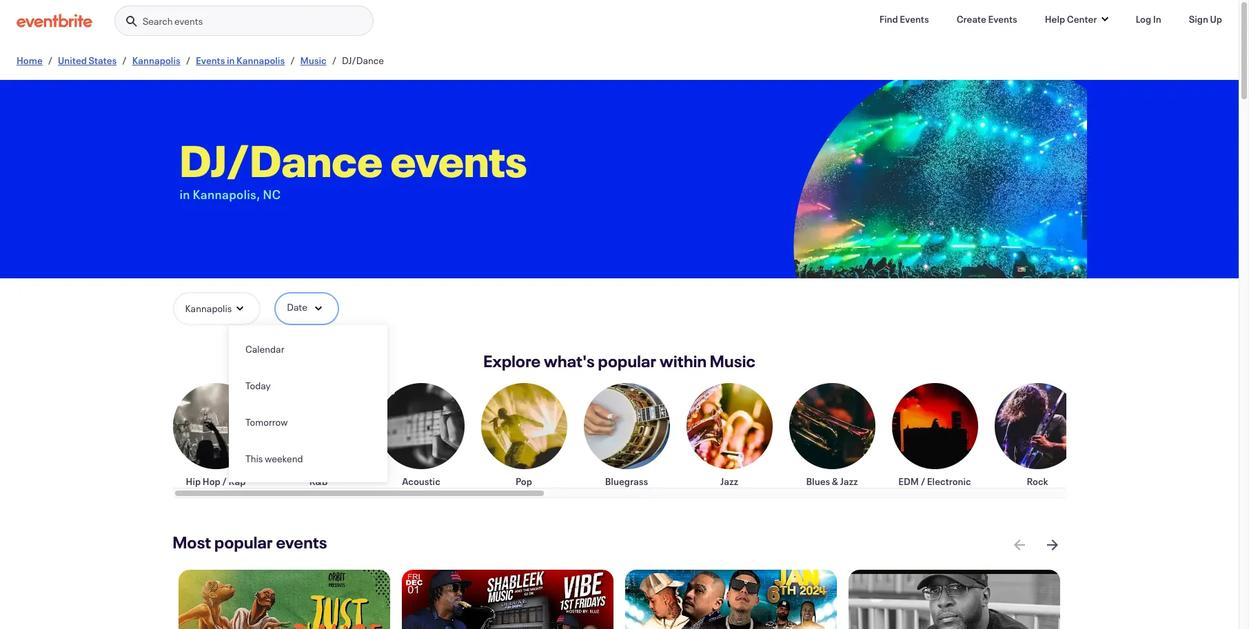 Task type: locate. For each thing, give the bounding box(es) containing it.
acoustic
[[402, 475, 440, 488]]

2 horizontal spatial events
[[391, 131, 527, 189]]

pop
[[516, 475, 532, 488]]

this
[[245, 452, 263, 465]]

events inside search events button
[[174, 14, 203, 28]]

1 vertical spatial in
[[180, 186, 190, 203]]

dj/dance
[[342, 54, 384, 67], [180, 131, 383, 189]]

/ right edm
[[921, 475, 926, 488]]

/ right kannapolis link
[[186, 54, 190, 67]]

date button
[[275, 292, 339, 325]]

in down search events button
[[227, 54, 235, 67]]

events right the find
[[900, 12, 929, 26]]

events inside dj/dance events in kannapolis, nc
[[391, 131, 527, 189]]

rock link
[[995, 383, 1081, 488]]

popular right most
[[214, 532, 273, 554]]

1 horizontal spatial jazz
[[840, 475, 858, 488]]

search
[[143, 14, 173, 28]]

in inside dj/dance events in kannapolis, nc
[[180, 186, 190, 203]]

dj/dance events in kannapolis, nc
[[180, 131, 527, 203]]

blues
[[806, 475, 830, 488]]

rock
[[1027, 475, 1048, 488]]

sign
[[1189, 12, 1209, 26]]

sign up
[[1189, 12, 1222, 26]]

0 vertical spatial music
[[300, 54, 327, 67]]

events right create
[[988, 12, 1018, 26]]

kannapolis,
[[193, 186, 260, 203]]

kannapolis button
[[173, 292, 261, 325]]

find events link
[[869, 6, 940, 33]]

united
[[58, 54, 87, 67]]

in
[[227, 54, 235, 67], [180, 186, 190, 203]]

events down search events button
[[196, 54, 225, 67]]

2 horizontal spatial events
[[988, 12, 1018, 26]]

today
[[245, 379, 271, 392]]

bluegrass
[[605, 475, 648, 488]]

events
[[900, 12, 929, 26], [988, 12, 1018, 26], [196, 54, 225, 67]]

electronic
[[927, 475, 971, 488]]

r&b
[[309, 475, 328, 488]]

in left kannapolis,
[[180, 186, 190, 203]]

center
[[1067, 12, 1097, 26]]

events
[[174, 14, 203, 28], [391, 131, 527, 189], [276, 532, 327, 554]]

jazz link
[[686, 383, 773, 488]]

kannapolis inside button
[[185, 302, 232, 315]]

pop link
[[481, 383, 567, 488]]

in
[[1153, 12, 1162, 26]]

states
[[89, 54, 117, 67]]

0 vertical spatial events
[[174, 14, 203, 28]]

blues & jazz
[[806, 475, 858, 488]]

0 horizontal spatial in
[[180, 186, 190, 203]]

0 horizontal spatial jazz
[[721, 475, 738, 488]]

events for create events
[[988, 12, 1018, 26]]

the beat is on- 3rd saturday's-featuring dj econic primary image image
[[849, 570, 1061, 630]]

create events link
[[946, 6, 1029, 33]]

sign up link
[[1178, 6, 1234, 33]]

/
[[48, 54, 52, 67], [122, 54, 127, 67], [186, 54, 190, 67], [290, 54, 295, 67], [332, 54, 337, 67], [222, 475, 227, 488], [921, 475, 926, 488]]

kannapolis
[[132, 54, 180, 67], [237, 54, 285, 67], [185, 302, 232, 315]]

1 vertical spatial events
[[391, 131, 527, 189]]

/ left rap
[[222, 475, 227, 488]]

search events button
[[114, 6, 374, 37]]

home
[[17, 54, 43, 67]]

hip
[[186, 475, 201, 488]]

log in link
[[1125, 6, 1173, 33]]

calendar
[[245, 343, 284, 356]]

hip hop / rap link
[[173, 383, 259, 488]]

1 horizontal spatial popular
[[598, 350, 657, 372]]

this weekend
[[245, 452, 303, 465]]

1 horizontal spatial kannapolis
[[185, 302, 232, 315]]

menu
[[229, 331, 387, 477]]

just dance! primary image image
[[178, 570, 391, 630]]

1 horizontal spatial in
[[227, 54, 235, 67]]

date
[[287, 301, 307, 314]]

united states link
[[58, 54, 117, 67]]

0 horizontal spatial events
[[174, 14, 203, 28]]

2 vertical spatial events
[[276, 532, 327, 554]]

within
[[660, 350, 707, 372]]

popular
[[598, 350, 657, 372], [214, 532, 273, 554]]

events for find events
[[900, 12, 929, 26]]

0 horizontal spatial kannapolis
[[132, 54, 180, 67]]

1 horizontal spatial music
[[710, 350, 756, 372]]

1 horizontal spatial events
[[900, 12, 929, 26]]

0 vertical spatial popular
[[598, 350, 657, 372]]

0 horizontal spatial music
[[300, 54, 327, 67]]

jazz
[[721, 475, 738, 488], [840, 475, 858, 488]]

popular left within
[[598, 350, 657, 372]]

0 horizontal spatial popular
[[214, 532, 273, 554]]

/ right states
[[122, 54, 127, 67]]

rend3zvous primary image image
[[625, 570, 837, 630]]

bluegrass link
[[584, 383, 670, 488]]

[object object] image
[[789, 80, 1087, 318]]

1 vertical spatial dj/dance
[[180, 131, 383, 189]]

music
[[300, 54, 327, 67], [710, 350, 756, 372]]



Task type: describe. For each thing, give the bounding box(es) containing it.
create events
[[957, 12, 1018, 26]]

0 vertical spatial dj/dance
[[342, 54, 384, 67]]

&
[[832, 475, 838, 488]]

help center
[[1045, 12, 1097, 26]]

explore
[[483, 350, 541, 372]]

arrow left chunky_svg image
[[1011, 537, 1028, 554]]

blues & jazz link
[[789, 383, 875, 488]]

edm / electronic
[[899, 475, 971, 488]]

eventbrite image
[[17, 14, 92, 28]]

log in
[[1136, 12, 1162, 26]]

tomorrow
[[245, 416, 288, 429]]

1 horizontal spatial events
[[276, 532, 327, 554]]

r&b link
[[275, 383, 362, 488]]

hop
[[203, 475, 220, 488]]

edm / electronic link
[[892, 383, 978, 488]]

up
[[1210, 12, 1222, 26]]

/ right music link
[[332, 54, 337, 67]]

kannapolis link
[[132, 54, 180, 67]]

hip hop / rap
[[186, 475, 246, 488]]

find
[[880, 12, 898, 26]]

edm
[[899, 475, 919, 488]]

2 horizontal spatial kannapolis
[[237, 54, 285, 67]]

arrow right chunky_svg image
[[1044, 537, 1061, 554]]

0 horizontal spatial events
[[196, 54, 225, 67]]

find events
[[880, 12, 929, 26]]

/ left music link
[[290, 54, 295, 67]]

music link
[[300, 54, 327, 67]]

0 vertical spatial in
[[227, 54, 235, 67]]

rap
[[229, 475, 246, 488]]

home / united states / kannapolis / events in kannapolis / music / dj/dance
[[17, 54, 384, 67]]

log
[[1136, 12, 1152, 26]]

home link
[[17, 54, 43, 67]]

most
[[173, 532, 211, 554]]

calendar button
[[229, 331, 387, 368]]

help
[[1045, 12, 1065, 26]]

1 vertical spatial music
[[710, 350, 756, 372]]

what's
[[544, 350, 595, 372]]

tomorrow button
[[229, 404, 387, 441]]

menu containing calendar
[[229, 331, 387, 477]]

acoustic link
[[378, 383, 464, 488]]

1 jazz from the left
[[721, 475, 738, 488]]

explore what's popular within music
[[483, 350, 756, 372]]

nc
[[263, 186, 281, 203]]

most popular events
[[173, 532, 327, 554]]

events for dj/dance
[[391, 131, 527, 189]]

weekend
[[265, 452, 303, 465]]

this weekend button
[[229, 441, 387, 477]]

2 jazz from the left
[[840, 475, 858, 488]]

events in kannapolis link
[[196, 54, 285, 67]]

dj/dance inside dj/dance events in kannapolis, nc
[[180, 131, 383, 189]]

search events
[[143, 14, 203, 28]]

create
[[957, 12, 987, 26]]

events for search
[[174, 14, 203, 28]]

/ right home link at the left top
[[48, 54, 52, 67]]

today button
[[229, 368, 387, 404]]

vibe 1st  fridays with shableek  music & the mighty dj dr primary image image
[[402, 570, 614, 630]]

1 vertical spatial popular
[[214, 532, 273, 554]]



Task type: vqa. For each thing, say whether or not it's contained in the screenshot.
events
yes



